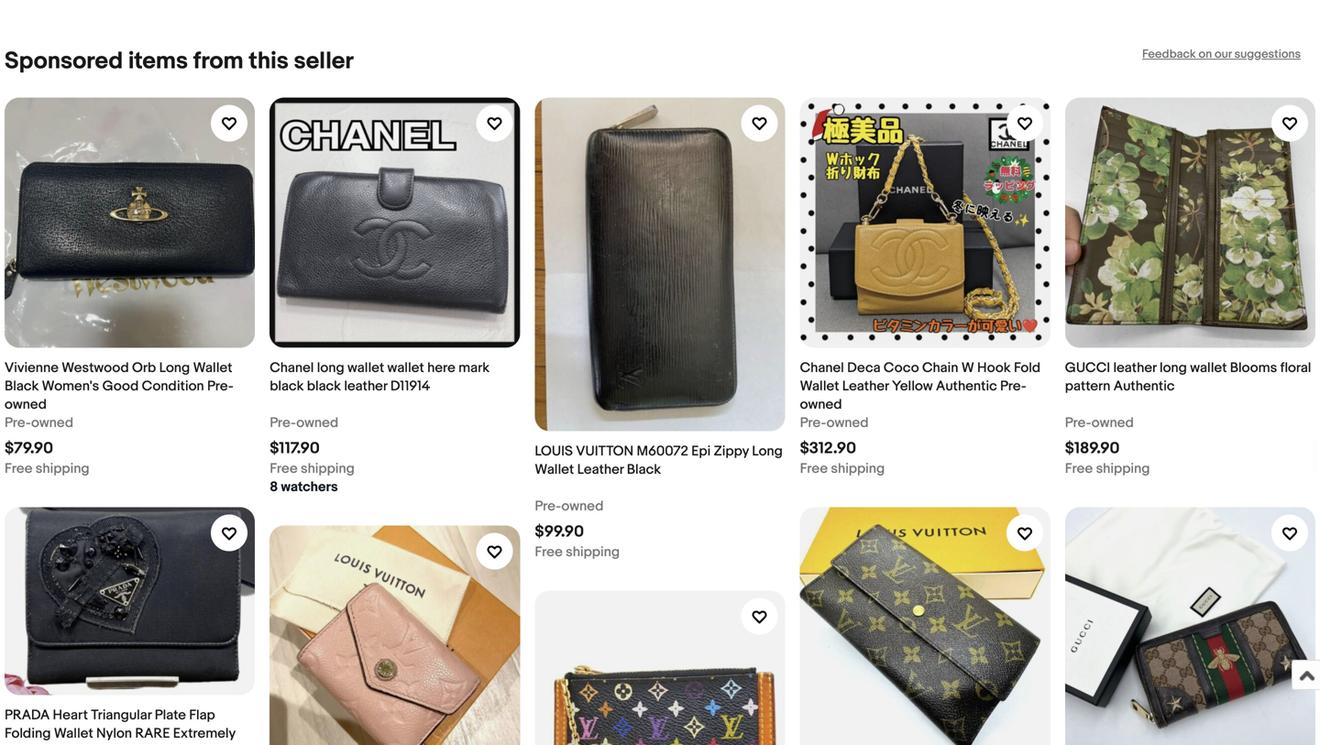 Task type: vqa. For each thing, say whether or not it's contained in the screenshot.
topmost Throttle
no



Task type: locate. For each thing, give the bounding box(es) containing it.
coco
[[884, 360, 919, 376]]

chanel long wallet wallet here mark black black leather d11914
[[270, 360, 490, 395]]

pre-owned text field up '$99.90'
[[535, 498, 604, 516]]

long left blooms
[[1160, 360, 1187, 376]]

good
[[102, 378, 139, 395]]

1 horizontal spatial pre-owned text field
[[800, 414, 869, 432]]

0 vertical spatial leather
[[1113, 360, 1157, 376]]

shipping inside "pre-owned $99.90 free shipping"
[[566, 544, 620, 561]]

shipping down $312.90
[[831, 461, 885, 477]]

seller
[[294, 47, 354, 76]]

long inside gucci leather long wallet blooms floral pattern authentic
[[1160, 360, 1187, 376]]

authentic down w
[[936, 378, 997, 395]]

chanel
[[270, 360, 314, 376], [800, 360, 844, 376]]

shipping up watchers
[[301, 461, 355, 477]]

shipping down $189.90
[[1096, 461, 1150, 477]]

0 horizontal spatial chanel
[[270, 360, 314, 376]]

leather down deca
[[842, 378, 889, 395]]

owned inside pre-owned $117.90 free shipping 8 watchers
[[296, 415, 338, 431]]

free shipping text field down $99.90 text field
[[535, 543, 620, 562]]

pre-owned text field up $79.90 "text box"
[[5, 414, 73, 432]]

long
[[317, 360, 344, 376], [1160, 360, 1187, 376]]

0 horizontal spatial leather
[[577, 462, 624, 478]]

on
[[1199, 47, 1212, 61]]

chanel for chanel long wallet wallet here mark black black leather d11914
[[270, 360, 314, 376]]

free down $312.90
[[800, 461, 828, 477]]

chain
[[922, 360, 959, 376]]

8
[[270, 479, 278, 496]]

free shipping text field up watchers
[[270, 460, 355, 478]]

flap
[[189, 707, 215, 724]]

1 pre-owned text field from the left
[[270, 414, 338, 432]]

wallet inside gucci leather long wallet blooms floral pattern authentic
[[1190, 360, 1227, 376]]

leather right gucci
[[1113, 360, 1157, 376]]

authentic inside gucci leather long wallet blooms floral pattern authentic
[[1114, 378, 1175, 395]]

Free shipping text field
[[5, 460, 90, 478], [270, 460, 355, 478]]

pre- right condition
[[207, 378, 234, 395]]

d11914
[[390, 378, 430, 395]]

wallet down louis
[[535, 462, 574, 478]]

shipping inside pre-owned $117.90 free shipping 8 watchers
[[301, 461, 355, 477]]

Pre-owned text field
[[5, 414, 73, 432], [1065, 414, 1134, 432], [535, 498, 604, 516]]

Pre-owned text field
[[270, 414, 338, 432], [800, 414, 869, 432]]

long up condition
[[159, 360, 190, 376]]

0 horizontal spatial free shipping text field
[[535, 543, 620, 562]]

free down '$99.90'
[[535, 544, 563, 561]]

0 horizontal spatial black
[[270, 378, 304, 395]]

long right zippy
[[752, 443, 783, 460]]

pre-owned text field for $312.90
[[800, 414, 869, 432]]

beautiful
[[5, 744, 60, 745]]

pre-owned $189.90 free shipping
[[1065, 415, 1150, 477]]

0 horizontal spatial long
[[159, 360, 190, 376]]

shipping down $79.90 "text box"
[[36, 461, 90, 477]]

0 horizontal spatial pre-owned text field
[[270, 414, 338, 432]]

0 vertical spatial black
[[5, 378, 39, 395]]

1 horizontal spatial wallet
[[387, 360, 424, 376]]

leather left d11914
[[344, 378, 387, 395]]

free inside "pre-owned $99.90 free shipping"
[[535, 544, 563, 561]]

wallet inside louis vuitton m60072 epi zippy long wallet leather black
[[535, 462, 574, 478]]

2 free shipping text field from the left
[[270, 460, 355, 478]]

pre- up $117.90
[[270, 415, 296, 431]]

long up $117.90 text box at the bottom of the page
[[317, 360, 344, 376]]

2 authentic from the left
[[1114, 378, 1175, 395]]

free down $189.90 text field
[[1065, 461, 1093, 477]]

free down $79.90
[[5, 461, 32, 477]]

2 long from the left
[[1160, 360, 1187, 376]]

wallet inside prada heart triangular plate flap folding wallet nylon rare extremely beautiful
[[54, 726, 93, 742]]

our
[[1215, 47, 1232, 61]]

free shipping text field down $189.90
[[1065, 460, 1150, 478]]

condition
[[142, 378, 204, 395]]

here
[[427, 360, 455, 376]]

zippy
[[714, 443, 749, 460]]

1 black from the left
[[270, 378, 304, 395]]

free
[[5, 461, 32, 477], [270, 461, 298, 477], [800, 461, 828, 477], [1065, 461, 1093, 477], [535, 544, 563, 561]]

wallet up d11914
[[387, 360, 424, 376]]

long inside chanel long wallet wallet here mark black black leather d11914
[[317, 360, 344, 376]]

chanel left deca
[[800, 360, 844, 376]]

authentic right the pattern
[[1114, 378, 1175, 395]]

pre-owned text field up $189.90
[[1065, 414, 1134, 432]]

pre- inside "pre-owned $99.90 free shipping"
[[535, 498, 561, 515]]

long
[[159, 360, 190, 376], [752, 443, 783, 460]]

1 horizontal spatial black
[[307, 378, 341, 395]]

leather
[[1113, 360, 1157, 376], [344, 378, 387, 395]]

1 horizontal spatial leather
[[1113, 360, 1157, 376]]

fold
[[1014, 360, 1041, 376]]

leather down vuitton
[[577, 462, 624, 478]]

black inside vivienne westwood orb long wallet black women's good condition pre- owned pre-owned $79.90 free shipping
[[5, 378, 39, 395]]

vivienne westwood orb long wallet black women's good condition pre- owned pre-owned $79.90 free shipping
[[5, 360, 234, 477]]

1 horizontal spatial free shipping text field
[[270, 460, 355, 478]]

1 horizontal spatial chanel
[[800, 360, 844, 376]]

1 authentic from the left
[[936, 378, 997, 395]]

2 horizontal spatial free shipping text field
[[1065, 460, 1150, 478]]

$189.90
[[1065, 439, 1120, 458]]

group containing $79.90
[[5, 98, 1316, 745]]

2 horizontal spatial pre-owned text field
[[1065, 414, 1134, 432]]

8 watchers text field
[[270, 478, 338, 497]]

wallet up condition
[[193, 360, 232, 376]]

1 vertical spatial leather
[[344, 378, 387, 395]]

prada heart triangular plate flap folding wallet nylon rare extremely beautiful
[[5, 707, 235, 745]]

rare
[[135, 726, 170, 742]]

hook
[[977, 360, 1011, 376]]

Free shipping text field
[[800, 460, 885, 478], [1065, 460, 1150, 478], [535, 543, 620, 562]]

free inside pre-owned $117.90 free shipping 8 watchers
[[270, 461, 298, 477]]

0 horizontal spatial black
[[5, 378, 39, 395]]

1 horizontal spatial free shipping text field
[[800, 460, 885, 478]]

deca
[[847, 360, 881, 376]]

wallet left blooms
[[1190, 360, 1227, 376]]

free for $99.90
[[535, 544, 563, 561]]

shipping
[[36, 461, 90, 477], [301, 461, 355, 477], [831, 461, 885, 477], [1096, 461, 1150, 477], [566, 544, 620, 561]]

leather
[[842, 378, 889, 395], [577, 462, 624, 478]]

women's
[[42, 378, 99, 395]]

wallet for $117.90
[[387, 360, 424, 376]]

wallet down heart
[[54, 726, 93, 742]]

black down m60072
[[627, 462, 661, 478]]

louis vuitton m60072 epi zippy long wallet leather black
[[535, 443, 783, 478]]

$189.90 text field
[[1065, 439, 1120, 458]]

0 horizontal spatial long
[[317, 360, 344, 376]]

pre- up $99.90 text field
[[535, 498, 561, 515]]

0 vertical spatial leather
[[842, 378, 889, 395]]

black up $117.90
[[307, 378, 341, 395]]

free shipping text field down $79.90 "text box"
[[5, 460, 90, 478]]

black
[[270, 378, 304, 395], [307, 378, 341, 395]]

pre-
[[207, 378, 234, 395], [1000, 378, 1027, 395], [5, 415, 31, 431], [270, 415, 296, 431], [800, 415, 827, 431], [1065, 415, 1092, 431], [535, 498, 561, 515]]

2 wallet from the left
[[387, 360, 424, 376]]

pre-owned text field up $312.90
[[800, 414, 869, 432]]

free up 8
[[270, 461, 298, 477]]

free shipping text field for $99.90
[[535, 543, 620, 562]]

owned
[[5, 397, 47, 413], [800, 397, 842, 413], [31, 415, 73, 431], [296, 415, 338, 431], [827, 415, 869, 431], [1092, 415, 1134, 431], [561, 498, 604, 515]]

suggestions
[[1235, 47, 1301, 61]]

vuitton
[[576, 443, 634, 460]]

sponsored
[[5, 47, 123, 76]]

shipping inside the pre-owned $189.90 free shipping
[[1096, 461, 1150, 477]]

group
[[5, 98, 1316, 745]]

shipping down $99.90 text field
[[566, 544, 620, 561]]

chanel up $117.90 text box at the bottom of the page
[[270, 360, 314, 376]]

$117.90 text field
[[270, 439, 320, 458]]

shipping inside vivienne westwood orb long wallet black women's good condition pre- owned pre-owned $79.90 free shipping
[[36, 461, 90, 477]]

0 horizontal spatial pre-owned text field
[[5, 414, 73, 432]]

1 free shipping text field from the left
[[5, 460, 90, 478]]

leather inside chanel long wallet wallet here mark black black leather d11914
[[344, 378, 387, 395]]

2 pre-owned text field from the left
[[800, 414, 869, 432]]

wallet
[[193, 360, 232, 376], [800, 378, 839, 395], [535, 462, 574, 478], [54, 726, 93, 742]]

plate
[[155, 707, 186, 724]]

pre- inside pre-owned $117.90 free shipping 8 watchers
[[270, 415, 296, 431]]

black
[[5, 378, 39, 395], [627, 462, 661, 478]]

heart
[[53, 707, 88, 724]]

3 wallet from the left
[[1190, 360, 1227, 376]]

0 horizontal spatial leather
[[344, 378, 387, 395]]

1 vertical spatial black
[[627, 462, 661, 478]]

shipping for $99.90
[[566, 544, 620, 561]]

1 vertical spatial long
[[752, 443, 783, 460]]

pre- up $79.90
[[5, 415, 31, 431]]

1 vertical spatial leather
[[577, 462, 624, 478]]

wallet up $312.90 text field
[[800, 378, 839, 395]]

1 horizontal spatial black
[[627, 462, 661, 478]]

black down vivienne
[[5, 378, 39, 395]]

0 horizontal spatial free shipping text field
[[5, 460, 90, 478]]

prada heart triangular plate flap folding wallet nylon rare extremely beautiful link
[[5, 508, 255, 745]]

1 long from the left
[[317, 360, 344, 376]]

2 chanel from the left
[[800, 360, 844, 376]]

free shipping text field for $79.90
[[5, 460, 90, 478]]

free shipping text field down $312.90
[[800, 460, 885, 478]]

chanel inside chanel deca coco chain w hook fold wallet leather yellow authentic pre- owned pre-owned $312.90 free shipping
[[800, 360, 844, 376]]

2 horizontal spatial wallet
[[1190, 360, 1227, 376]]

wallet
[[348, 360, 384, 376], [387, 360, 424, 376], [1190, 360, 1227, 376]]

1 horizontal spatial long
[[752, 443, 783, 460]]

pre-owned $99.90 free shipping
[[535, 498, 620, 561]]

prada
[[5, 707, 50, 724]]

pre-owned text field up $117.90
[[270, 414, 338, 432]]

0 horizontal spatial authentic
[[936, 378, 997, 395]]

1 chanel from the left
[[270, 360, 314, 376]]

wallet left here
[[348, 360, 384, 376]]

black up $117.90 text box at the bottom of the page
[[270, 378, 304, 395]]

0 horizontal spatial wallet
[[348, 360, 384, 376]]

chanel inside chanel long wallet wallet here mark black black leather d11914
[[270, 360, 314, 376]]

0 vertical spatial long
[[159, 360, 190, 376]]

authentic
[[936, 378, 997, 395], [1114, 378, 1175, 395]]

gucci
[[1065, 360, 1110, 376]]

free inside the pre-owned $189.90 free shipping
[[1065, 461, 1093, 477]]

folding
[[5, 726, 51, 742]]

1 horizontal spatial authentic
[[1114, 378, 1175, 395]]

leather inside louis vuitton m60072 epi zippy long wallet leather black
[[577, 462, 624, 478]]

1 horizontal spatial pre-owned text field
[[535, 498, 604, 516]]

pre- up $189.90 text field
[[1065, 415, 1092, 431]]

1 horizontal spatial leather
[[842, 378, 889, 395]]

pre- up $312.90
[[800, 415, 827, 431]]

1 horizontal spatial long
[[1160, 360, 1187, 376]]



Task type: describe. For each thing, give the bounding box(es) containing it.
2 black from the left
[[307, 378, 341, 395]]

$312.90 text field
[[800, 439, 856, 458]]

w
[[962, 360, 974, 376]]

from
[[193, 47, 244, 76]]

m60072
[[637, 443, 688, 460]]

this
[[249, 47, 289, 76]]

triangular
[[91, 707, 152, 724]]

free inside chanel deca coco chain w hook fold wallet leather yellow authentic pre- owned pre-owned $312.90 free shipping
[[800, 461, 828, 477]]

$312.90
[[800, 439, 856, 458]]

long inside louis vuitton m60072 epi zippy long wallet leather black
[[752, 443, 783, 460]]

$99.90
[[535, 523, 584, 542]]

$79.90 text field
[[5, 439, 53, 458]]

orb
[[132, 360, 156, 376]]

pre-owned text field for $79.90
[[5, 414, 73, 432]]

epi
[[691, 443, 711, 460]]

floral
[[1280, 360, 1311, 376]]

leather inside chanel deca coco chain w hook fold wallet leather yellow authentic pre- owned pre-owned $312.90 free shipping
[[842, 378, 889, 395]]

1 wallet from the left
[[348, 360, 384, 376]]

vivienne
[[5, 360, 59, 376]]

long inside vivienne westwood orb long wallet black women's good condition pre- owned pre-owned $79.90 free shipping
[[159, 360, 190, 376]]

owned inside the pre-owned $189.90 free shipping
[[1092, 415, 1134, 431]]

free for $117.90
[[270, 461, 298, 477]]

westwood
[[62, 360, 129, 376]]

free shipping text field for $189.90
[[1065, 460, 1150, 478]]

sponsored items from this seller
[[5, 47, 354, 76]]

$117.90
[[270, 439, 320, 458]]

chanel for chanel deca coco chain w hook fold wallet leather yellow authentic pre- owned pre-owned $312.90 free shipping
[[800, 360, 844, 376]]

pre- inside the pre-owned $189.90 free shipping
[[1065, 415, 1092, 431]]

owned inside "pre-owned $99.90 free shipping"
[[561, 498, 604, 515]]

shipping for $117.90
[[301, 461, 355, 477]]

gucci leather long wallet blooms floral pattern authentic
[[1065, 360, 1311, 395]]

feedback on our suggestions
[[1142, 47, 1301, 61]]

feedback on our suggestions link
[[1142, 47, 1301, 61]]

$79.90
[[5, 439, 53, 458]]

blooms
[[1230, 360, 1277, 376]]

$99.90 text field
[[535, 523, 584, 542]]

pre-owned text field for $117.90
[[270, 414, 338, 432]]

pattern
[[1065, 378, 1111, 395]]

authentic inside chanel deca coco chain w hook fold wallet leather yellow authentic pre- owned pre-owned $312.90 free shipping
[[936, 378, 997, 395]]

shipping inside chanel deca coco chain w hook fold wallet leather yellow authentic pre- owned pre-owned $312.90 free shipping
[[831, 461, 885, 477]]

free for $189.90
[[1065, 461, 1093, 477]]

mark
[[459, 360, 490, 376]]

free shipping text field for $117.90
[[270, 460, 355, 478]]

pre-owned text field for $99.90
[[535, 498, 604, 516]]

yellow
[[892, 378, 933, 395]]

leather inside gucci leather long wallet blooms floral pattern authentic
[[1113, 360, 1157, 376]]

pre-owned $117.90 free shipping 8 watchers
[[270, 415, 355, 496]]

wallet for $189.90
[[1190, 360, 1227, 376]]

louis
[[535, 443, 573, 460]]

chanel deca coco chain w hook fold wallet leather yellow authentic pre- owned pre-owned $312.90 free shipping
[[800, 360, 1041, 477]]

black inside louis vuitton m60072 epi zippy long wallet leather black
[[627, 462, 661, 478]]

extremely
[[173, 726, 235, 742]]

free shipping text field for $312.90
[[800, 460, 885, 478]]

shipping for $189.90
[[1096, 461, 1150, 477]]

wallet inside chanel deca coco chain w hook fold wallet leather yellow authentic pre- owned pre-owned $312.90 free shipping
[[800, 378, 839, 395]]

items
[[128, 47, 188, 76]]

wallet inside vivienne westwood orb long wallet black women's good condition pre- owned pre-owned $79.90 free shipping
[[193, 360, 232, 376]]

pre- down fold
[[1000, 378, 1027, 395]]

pre-owned text field for $189.90
[[1065, 414, 1134, 432]]

free inside vivienne westwood orb long wallet black women's good condition pre- owned pre-owned $79.90 free shipping
[[5, 461, 32, 477]]

watchers
[[281, 479, 338, 496]]

feedback
[[1142, 47, 1196, 61]]

nylon
[[96, 726, 132, 742]]



